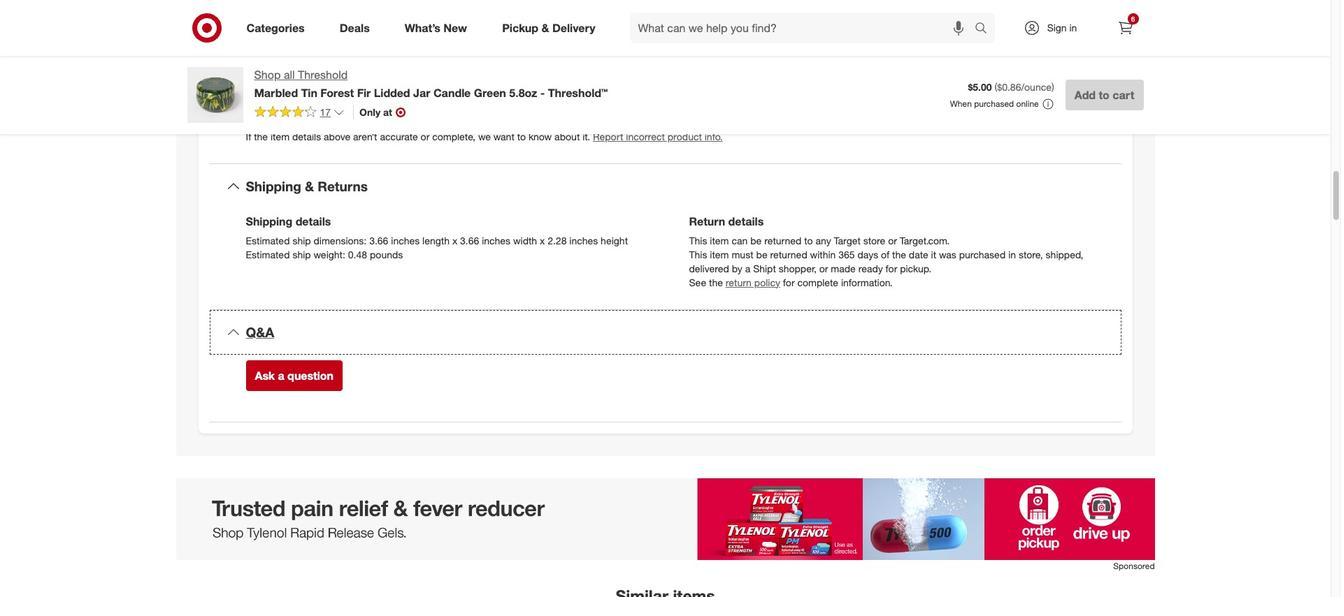 Task type: vqa. For each thing, say whether or not it's contained in the screenshot.
details within Shipping Details Estimated Ship Dimensions: 3.66 Inches Length X 3.66 Inches Width X 2.28 Inches Height Estimated Ship Weight: 0.48 Pounds
yes



Task type: describe. For each thing, give the bounding box(es) containing it.
what's
[[405, 21, 441, 35]]

1 horizontal spatial the
[[709, 277, 723, 289]]

can
[[732, 235, 748, 247]]

above
[[324, 131, 351, 143]]

0 horizontal spatial to
[[517, 131, 526, 143]]

1 vertical spatial returned
[[770, 249, 808, 261]]

shopper,
[[779, 263, 817, 275]]

jar
[[413, 86, 430, 100]]

2 estimated from the top
[[246, 249, 290, 261]]

information.
[[841, 277, 893, 289]]

sign
[[1047, 22, 1067, 34]]

2 vertical spatial item
[[710, 249, 729, 261]]

deals
[[340, 21, 370, 35]]

1 this from the top
[[689, 235, 707, 247]]

origin
[[246, 85, 274, 97]]

days
[[858, 249, 879, 261]]

info.
[[705, 131, 723, 143]]

in inside 'link'
[[1070, 22, 1077, 34]]

return policy link
[[726, 277, 781, 289]]

add
[[1075, 88, 1096, 102]]

we
[[478, 131, 491, 143]]

complete,
[[432, 131, 476, 143]]

0 vertical spatial item
[[271, 131, 290, 143]]

(
[[995, 81, 998, 93]]

want
[[494, 131, 515, 143]]

return
[[726, 277, 752, 289]]

2 this from the top
[[689, 249, 707, 261]]

search button
[[968, 13, 1002, 46]]

shipping for shipping & returns
[[246, 178, 301, 194]]

ask
[[255, 369, 275, 383]]

report
[[593, 131, 623, 143]]

$5.00 ( $0.86 /ounce )
[[968, 81, 1054, 93]]

threshold™
[[548, 86, 608, 100]]

2.28
[[548, 235, 567, 247]]

aren't
[[353, 131, 377, 143]]

add to cart button
[[1066, 80, 1144, 111]]

2 3.66 from the left
[[460, 235, 479, 247]]

shipping & returns
[[246, 178, 368, 194]]

0 horizontal spatial the
[[254, 131, 268, 143]]

only at
[[360, 106, 392, 118]]

ask a question button
[[246, 361, 343, 391]]

q&a button
[[209, 310, 1122, 355]]

-
[[541, 86, 545, 100]]

accurate
[[380, 131, 418, 143]]

0 vertical spatial or
[[421, 131, 430, 143]]

imported
[[280, 85, 320, 97]]

by
[[732, 263, 743, 275]]

details for return
[[728, 215, 764, 229]]

only
[[360, 106, 381, 118]]

complete
[[798, 277, 839, 289]]

marbled
[[254, 86, 298, 100]]

weight:
[[314, 249, 345, 261]]

online
[[1017, 99, 1039, 109]]

cart
[[1113, 88, 1135, 102]]

details down '17' link
[[292, 131, 321, 143]]

green
[[474, 86, 506, 100]]

2 ship from the top
[[293, 249, 311, 261]]

3 inches from the left
[[570, 235, 598, 247]]

shop all threshold marbled tin forest fir lidded jar candle green 5.8oz - threshold™
[[254, 68, 608, 100]]

width
[[513, 235, 537, 247]]

at
[[383, 106, 392, 118]]

a inside return details this item can be returned to any target store or target.com. this item must be returned within 365 days of the date it was purchased in store, shipped, delivered by a shipt shopper, or made ready for pickup. see the return policy for complete information.
[[745, 263, 751, 275]]

product
[[668, 131, 702, 143]]

height
[[601, 235, 628, 247]]

sign in
[[1047, 22, 1077, 34]]

fir
[[357, 86, 371, 100]]

forest
[[321, 86, 354, 100]]

17 link
[[254, 106, 345, 122]]

1 3.66 from the left
[[369, 235, 388, 247]]

if the item details above aren't accurate or complete, we want to know about it. report incorrect product info.
[[246, 131, 723, 143]]

shipping details estimated ship dimensions: 3.66 inches length x 3.66 inches width x 2.28 inches height estimated ship weight: 0.48 pounds
[[246, 215, 628, 261]]

& for shipping
[[305, 178, 314, 194]]

1 x from the left
[[452, 235, 458, 247]]

was
[[939, 249, 957, 261]]

all
[[284, 68, 295, 82]]

target
[[834, 235, 861, 247]]

shipping for shipping details estimated ship dimensions: 3.66 inches length x 3.66 inches width x 2.28 inches height estimated ship weight: 0.48 pounds
[[246, 215, 293, 229]]

2 horizontal spatial or
[[888, 235, 897, 247]]

purchased inside return details this item can be returned to any target store or target.com. this item must be returned within 365 days of the date it was purchased in store, shipped, delivered by a shipt shopper, or made ready for pickup. see the return policy for complete information.
[[959, 249, 1006, 261]]

origin : imported
[[246, 85, 320, 97]]

if
[[246, 131, 251, 143]]

returns
[[318, 178, 368, 194]]

pickup.
[[900, 263, 932, 275]]

shipped,
[[1046, 249, 1084, 261]]

know
[[529, 131, 552, 143]]

6 link
[[1110, 13, 1141, 43]]

/ounce
[[1021, 81, 1052, 93]]

deals link
[[328, 13, 387, 43]]

)
[[1052, 81, 1054, 93]]

ask a question
[[255, 369, 334, 383]]

sponsored
[[1114, 561, 1155, 572]]



Task type: locate. For each thing, give the bounding box(es) containing it.
x left 2.28
[[540, 235, 545, 247]]

pickup & delivery link
[[490, 13, 613, 43]]

details for shipping
[[296, 215, 331, 229]]

to
[[1099, 88, 1110, 102], [517, 131, 526, 143], [805, 235, 813, 247]]

sign in link
[[1012, 13, 1099, 43]]

a
[[745, 263, 751, 275], [278, 369, 284, 383]]

of
[[881, 249, 890, 261]]

details
[[292, 131, 321, 143], [296, 215, 331, 229], [728, 215, 764, 229]]

1 vertical spatial shipping
[[246, 215, 293, 229]]

pickup
[[502, 21, 539, 35]]

0 vertical spatial purchased
[[974, 99, 1014, 109]]

1 vertical spatial for
[[783, 277, 795, 289]]

1 horizontal spatial inches
[[482, 235, 511, 247]]

1 vertical spatial purchased
[[959, 249, 1006, 261]]

1 horizontal spatial a
[[745, 263, 751, 275]]

shipping inside dropdown button
[[246, 178, 301, 194]]

policy
[[754, 277, 781, 289]]

delivered
[[689, 263, 729, 275]]

about
[[555, 131, 580, 143]]

image of marbled tin forest fir lidded jar candle green 5.8oz - threshold™ image
[[187, 67, 243, 123]]

2 x from the left
[[540, 235, 545, 247]]

1 estimated from the top
[[246, 235, 290, 247]]

lidded
[[374, 86, 410, 100]]

inches left width
[[482, 235, 511, 247]]

a right ask
[[278, 369, 284, 383]]

see
[[689, 277, 706, 289]]

0 vertical spatial in
[[1070, 22, 1077, 34]]

item left can
[[710, 235, 729, 247]]

what's new
[[405, 21, 467, 35]]

x
[[452, 235, 458, 247], [540, 235, 545, 247]]

1 ship from the top
[[293, 235, 311, 247]]

report incorrect product info. button
[[593, 130, 723, 144]]

0 vertical spatial &
[[542, 21, 549, 35]]

purchased down (
[[974, 99, 1014, 109]]

incorrect
[[626, 131, 665, 143]]

1 vertical spatial or
[[888, 235, 897, 247]]

purchased right was
[[959, 249, 1006, 261]]

returned
[[765, 235, 802, 247], [770, 249, 808, 261]]

it
[[931, 249, 937, 261]]

2 shipping from the top
[[246, 215, 293, 229]]

details inside shipping details estimated ship dimensions: 3.66 inches length x 3.66 inches width x 2.28 inches height estimated ship weight: 0.48 pounds
[[296, 215, 331, 229]]

this up the delivered
[[689, 249, 707, 261]]

1 vertical spatial item
[[710, 235, 729, 247]]

0 horizontal spatial in
[[1009, 249, 1016, 261]]

to right want
[[517, 131, 526, 143]]

0 vertical spatial shipping
[[246, 178, 301, 194]]

0 horizontal spatial or
[[421, 131, 430, 143]]

made
[[831, 263, 856, 275]]

search
[[968, 22, 1002, 36]]

when
[[950, 99, 972, 109]]

q&a
[[246, 324, 274, 340]]

1 vertical spatial the
[[892, 249, 906, 261]]

or
[[421, 131, 430, 143], [888, 235, 897, 247], [820, 263, 828, 275]]

1 shipping from the top
[[246, 178, 301, 194]]

1 vertical spatial this
[[689, 249, 707, 261]]

What can we help you find? suggestions appear below search field
[[630, 13, 978, 43]]

&
[[542, 21, 549, 35], [305, 178, 314, 194]]

1 horizontal spatial x
[[540, 235, 545, 247]]

what's new link
[[393, 13, 485, 43]]

1 vertical spatial in
[[1009, 249, 1016, 261]]

0 vertical spatial the
[[254, 131, 268, 143]]

365
[[839, 249, 855, 261]]

0 horizontal spatial inches
[[391, 235, 420, 247]]

1 vertical spatial ship
[[293, 249, 311, 261]]

1 horizontal spatial to
[[805, 235, 813, 247]]

shipping inside shipping details estimated ship dimensions: 3.66 inches length x 3.66 inches width x 2.28 inches height estimated ship weight: 0.48 pounds
[[246, 215, 293, 229]]

2 horizontal spatial to
[[1099, 88, 1110, 102]]

item down '17' link
[[271, 131, 290, 143]]

a right by
[[745, 263, 751, 275]]

shop
[[254, 68, 281, 82]]

1 vertical spatial estimated
[[246, 249, 290, 261]]

0 horizontal spatial 3.66
[[369, 235, 388, 247]]

0 horizontal spatial x
[[452, 235, 458, 247]]

pounds
[[370, 249, 403, 261]]

candle
[[434, 86, 471, 100]]

item up the delivered
[[710, 249, 729, 261]]

1 horizontal spatial &
[[542, 21, 549, 35]]

within
[[810, 249, 836, 261]]

in right sign
[[1070, 22, 1077, 34]]

2 horizontal spatial the
[[892, 249, 906, 261]]

3.66 right length
[[460, 235, 479, 247]]

this down return
[[689, 235, 707, 247]]

estimated left 'weight:'
[[246, 249, 290, 261]]

1 vertical spatial be
[[756, 249, 768, 261]]

0 vertical spatial be
[[751, 235, 762, 247]]

categories
[[247, 21, 305, 35]]

return details this item can be returned to any target store or target.com. this item must be returned within 365 days of the date it was purchased in store, shipped, delivered by a shipt shopper, or made ready for pickup. see the return policy for complete information.
[[689, 215, 1084, 289]]

1 vertical spatial &
[[305, 178, 314, 194]]

1 horizontal spatial or
[[820, 263, 828, 275]]

to inside button
[[1099, 88, 1110, 102]]

x right length
[[452, 235, 458, 247]]

dimensions:
[[314, 235, 367, 247]]

the right the of
[[892, 249, 906, 261]]

shipt
[[753, 263, 776, 275]]

2 horizontal spatial inches
[[570, 235, 598, 247]]

or right accurate
[[421, 131, 430, 143]]

delivery
[[552, 21, 596, 35]]

0 vertical spatial to
[[1099, 88, 1110, 102]]

to left any
[[805, 235, 813, 247]]

0 vertical spatial ship
[[293, 235, 311, 247]]

0 vertical spatial this
[[689, 235, 707, 247]]

0 horizontal spatial &
[[305, 178, 314, 194]]

3.66 up pounds
[[369, 235, 388, 247]]

details up can
[[728, 215, 764, 229]]

the right if
[[254, 131, 268, 143]]

or down within
[[820, 263, 828, 275]]

the down the delivered
[[709, 277, 723, 289]]

0 horizontal spatial for
[[783, 277, 795, 289]]

tin
[[301, 86, 317, 100]]

target.com.
[[900, 235, 950, 247]]

17
[[320, 106, 331, 118]]

3.66
[[369, 235, 388, 247], [460, 235, 479, 247]]

ready
[[859, 263, 883, 275]]

1 vertical spatial to
[[517, 131, 526, 143]]

& right pickup
[[542, 21, 549, 35]]

2 vertical spatial the
[[709, 277, 723, 289]]

ship left 'weight:'
[[293, 249, 311, 261]]

date
[[909, 249, 929, 261]]

pickup & delivery
[[502, 21, 596, 35]]

details up dimensions:
[[296, 215, 331, 229]]

1 inches from the left
[[391, 235, 420, 247]]

must
[[732, 249, 754, 261]]

1 horizontal spatial 3.66
[[460, 235, 479, 247]]

shipping down shipping & returns
[[246, 215, 293, 229]]

1 vertical spatial a
[[278, 369, 284, 383]]

for down the of
[[886, 263, 898, 275]]

shipping & returns button
[[209, 164, 1122, 209]]

2 vertical spatial to
[[805, 235, 813, 247]]

0 vertical spatial for
[[886, 263, 898, 275]]

& left returns
[[305, 178, 314, 194]]

in left the "store,"
[[1009, 249, 1016, 261]]

& inside dropdown button
[[305, 178, 314, 194]]

to right add
[[1099, 88, 1110, 102]]

details inside return details this item can be returned to any target store or target.com. this item must be returned within 365 days of the date it was purchased in store, shipped, delivered by a shipt shopper, or made ready for pickup. see the return policy for complete information.
[[728, 215, 764, 229]]

length
[[422, 235, 450, 247]]

1 horizontal spatial for
[[886, 263, 898, 275]]

estimated
[[246, 235, 290, 247], [246, 249, 290, 261]]

2 inches from the left
[[482, 235, 511, 247]]

advertisement region
[[176, 479, 1155, 561]]

add to cart
[[1075, 88, 1135, 102]]

sponsored region
[[176, 479, 1155, 598]]

inches up pounds
[[391, 235, 420, 247]]

estimated down shipping & returns
[[246, 235, 290, 247]]

shipping down if
[[246, 178, 301, 194]]

0 vertical spatial returned
[[765, 235, 802, 247]]

0 horizontal spatial a
[[278, 369, 284, 383]]

any
[[816, 235, 831, 247]]

1 horizontal spatial in
[[1070, 22, 1077, 34]]

in inside return details this item can be returned to any target store or target.com. this item must be returned within 365 days of the date it was purchased in store, shipped, delivered by a shipt shopper, or made ready for pickup. see the return policy for complete information.
[[1009, 249, 1016, 261]]

0.48
[[348, 249, 367, 261]]

6
[[1131, 15, 1135, 23]]

to inside return details this item can be returned to any target store or target.com. this item must be returned within 365 days of the date it was purchased in store, shipped, delivered by a shipt shopper, or made ready for pickup. see the return policy for complete information.
[[805, 235, 813, 247]]

it.
[[583, 131, 590, 143]]

for down shopper, at the right of the page
[[783, 277, 795, 289]]

return
[[689, 215, 725, 229]]

ship left dimensions:
[[293, 235, 311, 247]]

be up shipt
[[756, 249, 768, 261]]

inches
[[391, 235, 420, 247], [482, 235, 511, 247], [570, 235, 598, 247]]

store
[[864, 235, 886, 247]]

new
[[444, 21, 467, 35]]

:
[[274, 85, 277, 97]]

0 vertical spatial estimated
[[246, 235, 290, 247]]

categories link
[[235, 13, 322, 43]]

inches right 2.28
[[570, 235, 598, 247]]

a inside button
[[278, 369, 284, 383]]

0 vertical spatial a
[[745, 263, 751, 275]]

be right can
[[751, 235, 762, 247]]

& for pickup
[[542, 21, 549, 35]]

$5.00
[[968, 81, 992, 93]]

or up the of
[[888, 235, 897, 247]]

2 vertical spatial or
[[820, 263, 828, 275]]



